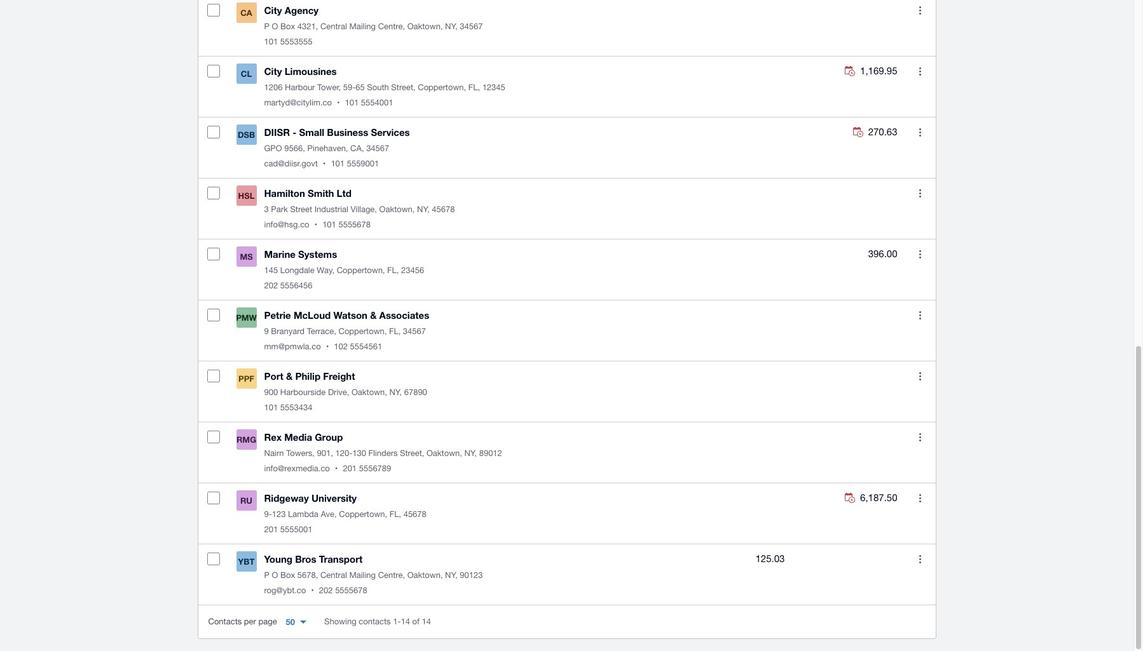 Task type: vqa. For each thing, say whether or not it's contained in the screenshot.
DSB
yes



Task type: locate. For each thing, give the bounding box(es) containing it.
contacts
[[359, 618, 391, 627]]

1 vertical spatial p
[[264, 571, 270, 581]]

0 vertical spatial 5555678
[[339, 220, 371, 230]]

4 more row options image from the top
[[920, 373, 922, 381]]

p inside city agency p o box 4321, central mailing centre, oaktown, ny, 34567 101 5553555
[[264, 22, 270, 31]]

fl, inside marine systems 145 longdale way, coppertown, fl, 23456 202 5556456
[[387, 266, 399, 276]]

2 vertical spatial 34567
[[403, 327, 426, 337]]

2 more row options image from the top
[[920, 128, 922, 137]]

6,187.50 link
[[845, 491, 898, 506]]

o left 4321,
[[272, 22, 278, 31]]

0 vertical spatial o
[[272, 22, 278, 31]]

coppertown, down university
[[339, 510, 387, 520]]

59-
[[343, 83, 356, 92]]

marine
[[264, 249, 296, 260]]

1 city from the top
[[264, 5, 282, 16]]

& right port
[[286, 371, 293, 382]]

1 vertical spatial o
[[272, 571, 278, 581]]

branyard
[[271, 327, 305, 337]]

• down industrial
[[315, 220, 317, 230]]

1 mailing from the top
[[349, 22, 376, 31]]

city inside city limousines 1206 harbour tower, 59-65 south street, coppertown, fl, 12345 martyd@citylim.co • 101 5554001
[[264, 66, 282, 77]]

1 horizontal spatial 45678
[[432, 205, 455, 215]]

0 horizontal spatial 202
[[264, 281, 278, 291]]

1 horizontal spatial &
[[370, 310, 377, 321]]

270.63 link
[[853, 125, 898, 140]]

street, right south in the left of the page
[[391, 83, 416, 92]]

1 vertical spatial 5555678
[[335, 587, 368, 596]]

101 inside hamilton smith ltd 3 park street industrial village, oaktown, ny, 45678 info@hsg.co • 101 5555678
[[323, 220, 336, 230]]

2 more row options image from the top
[[920, 250, 922, 259]]

fl, inside petrie mcloud watson & associates 9 branyard terrace, coppertown, fl, 34567 mm@pmwla.co • 102 5554561
[[389, 327, 401, 337]]

fl, left '23456'
[[387, 266, 399, 276]]

12345
[[483, 83, 506, 92]]

• inside rex media group nairn towers, 901, 120-130 flinders street, oaktown, ny, 89012 info@rexmedia.co • 201 5556789
[[335, 464, 338, 474]]

1 vertical spatial city
[[264, 66, 282, 77]]

central inside young bros transport p o box 5678, central mailing centre, oaktown, ny, 90123 rog@ybt.co • 202 5555678
[[321, 571, 347, 581]]

more row options image for young bros transport
[[920, 556, 922, 564]]

& right the watson
[[370, 310, 377, 321]]

201
[[343, 464, 357, 474], [264, 526, 278, 535]]

6 more row options image from the top
[[920, 556, 922, 564]]

more row options button for port & philip freight
[[908, 364, 933, 389]]

7 more row options button from the top
[[908, 364, 933, 389]]

city inside city agency p o box 4321, central mailing centre, oaktown, ny, 34567 101 5553555
[[264, 5, 282, 16]]

ca,
[[351, 144, 364, 153]]

4 more row options image from the top
[[920, 434, 922, 442]]

3 more row options image from the top
[[920, 312, 922, 320]]

• inside diisr - small business services gpo 9566, pinehaven, ca, 34567 cad@diisr.govt • 101 5559001
[[323, 159, 326, 169]]

101 down industrial
[[323, 220, 336, 230]]

rex media group nairn towers, 901, 120-130 flinders street, oaktown, ny, 89012 info@rexmedia.co • 201 5556789
[[264, 432, 502, 474]]

2 central from the top
[[321, 571, 347, 581]]

14 right of
[[422, 618, 431, 627]]

more row options image for ridgeway university
[[920, 495, 922, 503]]

1 box from the top
[[281, 22, 295, 31]]

4 more row options button from the top
[[908, 181, 933, 206]]

petrie mcloud watson & associates 9 branyard terrace, coppertown, fl, 34567 mm@pmwla.co • 102 5554561
[[264, 310, 429, 352]]

ridgeway university 9-123 lambda ave, coppertown, fl, 45678 201 5555001
[[264, 493, 427, 535]]

1 vertical spatial central
[[321, 571, 347, 581]]

centre, up city limousines 1206 harbour tower, 59-65 south street, coppertown, fl, 12345 martyd@citylim.co • 101 5554001
[[378, 22, 405, 31]]

1 vertical spatial 45678
[[404, 510, 427, 520]]

1 horizontal spatial 34567
[[403, 327, 426, 337]]

101 down 900
[[264, 403, 278, 413]]

0 vertical spatial 34567
[[460, 22, 483, 31]]

& inside port & philip freight 900 harbourside drive, oaktown, ny, 67890 101 5553434
[[286, 371, 293, 382]]

3 more row options button from the top
[[908, 120, 933, 145]]

5555678
[[339, 220, 371, 230], [335, 587, 368, 596]]

info@rexmedia.co
[[264, 464, 330, 474]]

watson
[[334, 310, 368, 321]]

fl, inside city limousines 1206 harbour tower, 59-65 south street, coppertown, fl, 12345 martyd@citylim.co • 101 5554001
[[469, 83, 480, 92]]

port
[[264, 371, 284, 382]]

• down 5678,
[[311, 587, 314, 596]]

2 horizontal spatial 34567
[[460, 22, 483, 31]]

1 p from the top
[[264, 22, 270, 31]]

1 vertical spatial mailing
[[349, 571, 376, 581]]

5 more row options button from the top
[[908, 242, 933, 267]]

centre, up 1-
[[378, 571, 405, 581]]

more row options image
[[920, 6, 922, 14], [920, 250, 922, 259], [920, 312, 922, 320], [920, 373, 922, 381]]

flinders
[[369, 449, 398, 459]]

396.00 link
[[869, 247, 898, 262]]

1 vertical spatial street,
[[400, 449, 425, 459]]

lambda
[[288, 510, 319, 520]]

terrace,
[[307, 327, 336, 337]]

1 horizontal spatial 14
[[422, 618, 431, 627]]

oaktown, inside young bros transport p o box 5678, central mailing centre, oaktown, ny, 90123 rog@ybt.co • 202 5555678
[[408, 571, 443, 581]]

more row options image
[[920, 67, 922, 76], [920, 128, 922, 137], [920, 189, 922, 198], [920, 434, 922, 442], [920, 495, 922, 503], [920, 556, 922, 564]]

fl, down associates
[[389, 327, 401, 337]]

2 more row options button from the top
[[908, 59, 933, 84]]

2 centre, from the top
[[378, 571, 405, 581]]

more row options image for petrie mcloud watson & associates
[[920, 312, 922, 320]]

ny, inside young bros transport p o box 5678, central mailing centre, oaktown, ny, 90123 rog@ybt.co • 202 5555678
[[445, 571, 458, 581]]

130
[[353, 449, 366, 459]]

more row options button for young bros transport
[[908, 547, 933, 573]]

mailing inside city agency p o box 4321, central mailing centre, oaktown, ny, 34567 101 5553555
[[349, 22, 376, 31]]

2 mailing from the top
[[349, 571, 376, 581]]

• left 102
[[326, 342, 329, 352]]

5553434
[[280, 403, 313, 413]]

philip
[[295, 371, 321, 382]]

5554001
[[361, 98, 393, 108]]

ltd
[[337, 188, 352, 199]]

city
[[264, 5, 282, 16], [264, 66, 282, 77]]

mailing down transport
[[349, 571, 376, 581]]

more row options button
[[908, 0, 933, 23], [908, 59, 933, 84], [908, 120, 933, 145], [908, 181, 933, 206], [908, 242, 933, 267], [908, 303, 933, 328], [908, 364, 933, 389], [908, 425, 933, 450], [908, 486, 933, 512], [908, 547, 933, 573]]

info@hsg.co
[[264, 220, 310, 230]]

• inside hamilton smith ltd 3 park street industrial village, oaktown, ny, 45678 info@hsg.co • 101 5555678
[[315, 220, 317, 230]]

o down young
[[272, 571, 278, 581]]

coppertown, right 'way,'
[[337, 266, 385, 276]]

1 more row options image from the top
[[920, 67, 922, 76]]

202 inside marine systems 145 longdale way, coppertown, fl, 23456 202 5556456
[[264, 281, 278, 291]]

showing contacts 1-14 of 14
[[324, 618, 431, 627]]

202
[[264, 281, 278, 291], [319, 587, 333, 596]]

pinehaven,
[[307, 144, 348, 153]]

2 box from the top
[[281, 571, 295, 581]]

8 more row options button from the top
[[908, 425, 933, 450]]

1 vertical spatial 34567
[[366, 144, 389, 153]]

0 horizontal spatial 45678
[[404, 510, 427, 520]]

34567 inside petrie mcloud watson & associates 9 branyard terrace, coppertown, fl, 34567 mm@pmwla.co • 102 5554561
[[403, 327, 426, 337]]

34567
[[460, 22, 483, 31], [366, 144, 389, 153], [403, 327, 426, 337]]

& inside petrie mcloud watson & associates 9 branyard terrace, coppertown, fl, 34567 mm@pmwla.co • 102 5554561
[[370, 310, 377, 321]]

101
[[264, 37, 278, 47], [345, 98, 359, 108], [331, 159, 345, 169], [323, 220, 336, 230], [264, 403, 278, 413]]

street, right "flinders"
[[400, 449, 425, 459]]

•
[[337, 98, 340, 108], [323, 159, 326, 169], [315, 220, 317, 230], [326, 342, 329, 352], [335, 464, 338, 474], [311, 587, 314, 596]]

fl, left 12345
[[469, 83, 480, 92]]

ny, inside city agency p o box 4321, central mailing centre, oaktown, ny, 34567 101 5553555
[[445, 22, 458, 31]]

201 down 9- at the left bottom of the page
[[264, 526, 278, 535]]

p left 4321,
[[264, 22, 270, 31]]

0 vertical spatial street,
[[391, 83, 416, 92]]

6 more row options button from the top
[[908, 303, 933, 328]]

tower,
[[317, 83, 341, 92]]

0 horizontal spatial 14
[[401, 618, 410, 627]]

more row options button for diisr - small business services
[[908, 120, 933, 145]]

1 centre, from the top
[[378, 22, 405, 31]]

media
[[284, 432, 312, 443]]

showing
[[324, 618, 357, 627]]

oaktown, inside port & philip freight 900 harbourside drive, oaktown, ny, 67890 101 5553434
[[352, 388, 387, 398]]

5 more row options image from the top
[[920, 495, 922, 503]]

0 vertical spatial city
[[264, 5, 282, 16]]

fl, down 5556789
[[390, 510, 401, 520]]

1 central from the top
[[321, 22, 347, 31]]

p down young
[[264, 571, 270, 581]]

3 more row options image from the top
[[920, 189, 922, 198]]

2 p from the top
[[264, 571, 270, 581]]

ny,
[[445, 22, 458, 31], [417, 205, 430, 215], [390, 388, 402, 398], [465, 449, 477, 459], [445, 571, 458, 581]]

mailing
[[349, 22, 376, 31], [349, 571, 376, 581]]

coppertown, inside ridgeway university 9-123 lambda ave, coppertown, fl, 45678 201 5555001
[[339, 510, 387, 520]]

101 left 5553555
[[264, 37, 278, 47]]

5678,
[[298, 571, 318, 581]]

central down transport
[[321, 571, 347, 581]]

120-
[[335, 449, 353, 459]]

box up rog@ybt.co
[[281, 571, 295, 581]]

1 horizontal spatial 201
[[343, 464, 357, 474]]

202 down 145
[[264, 281, 278, 291]]

14 left of
[[401, 618, 410, 627]]

• down pinehaven, on the top of the page
[[323, 159, 326, 169]]

hamilton
[[264, 188, 305, 199]]

• down tower,
[[337, 98, 340, 108]]

101 down 59-
[[345, 98, 359, 108]]

ny, inside hamilton smith ltd 3 park street industrial village, oaktown, ny, 45678 info@hsg.co • 101 5555678
[[417, 205, 430, 215]]

centre, inside city agency p o box 4321, central mailing centre, oaktown, ny, 34567 101 5553555
[[378, 22, 405, 31]]

city right ca
[[264, 5, 282, 16]]

mm@pmwla.co
[[264, 342, 321, 352]]

city agency p o box 4321, central mailing centre, oaktown, ny, 34567 101 5553555
[[264, 5, 483, 47]]

ny, inside port & philip freight 900 harbourside drive, oaktown, ny, 67890 101 5553434
[[390, 388, 402, 398]]

1 vertical spatial 201
[[264, 526, 278, 535]]

1 vertical spatial &
[[286, 371, 293, 382]]

of
[[413, 618, 420, 627]]

more row options button for hamilton smith ltd
[[908, 181, 933, 206]]

box up 5553555
[[281, 22, 295, 31]]

coppertown, left 12345
[[418, 83, 466, 92]]

1 o from the top
[[272, 22, 278, 31]]

central right 4321,
[[321, 22, 347, 31]]

more row options button for petrie mcloud watson & associates
[[908, 303, 933, 328]]

0 horizontal spatial &
[[286, 371, 293, 382]]

5555678 down village,
[[339, 220, 371, 230]]

201 inside rex media group nairn towers, 901, 120-130 flinders street, oaktown, ny, 89012 info@rexmedia.co • 201 5556789
[[343, 464, 357, 474]]

101 down pinehaven, on the top of the page
[[331, 159, 345, 169]]

coppertown,
[[418, 83, 466, 92], [337, 266, 385, 276], [339, 327, 387, 337], [339, 510, 387, 520]]

5555678 up showing
[[335, 587, 368, 596]]

1 vertical spatial 202
[[319, 587, 333, 596]]

p inside young bros transport p o box 5678, central mailing centre, oaktown, ny, 90123 rog@ybt.co • 202 5555678
[[264, 571, 270, 581]]

0 vertical spatial centre,
[[378, 22, 405, 31]]

fl,
[[469, 83, 480, 92], [387, 266, 399, 276], [389, 327, 401, 337], [390, 510, 401, 520]]

box inside city agency p o box 4321, central mailing centre, oaktown, ny, 34567 101 5553555
[[281, 22, 295, 31]]

201 down 120-
[[343, 464, 357, 474]]

1206
[[264, 83, 283, 92]]

9 more row options button from the top
[[908, 486, 933, 512]]

5553555
[[280, 37, 313, 47]]

harbourside
[[280, 388, 326, 398]]

0 horizontal spatial 34567
[[366, 144, 389, 153]]

2 city from the top
[[264, 66, 282, 77]]

145
[[264, 266, 278, 276]]

gpo
[[264, 144, 282, 153]]

0 vertical spatial box
[[281, 22, 295, 31]]

0 vertical spatial mailing
[[349, 22, 376, 31]]

&
[[370, 310, 377, 321], [286, 371, 293, 382]]

systems
[[298, 249, 337, 260]]

14
[[401, 618, 410, 627], [422, 618, 431, 627]]

0 vertical spatial 45678
[[432, 205, 455, 215]]

10 more row options button from the top
[[908, 547, 933, 573]]

• inside young bros transport p o box 5678, central mailing centre, oaktown, ny, 90123 rog@ybt.co • 202 5555678
[[311, 587, 314, 596]]

0 vertical spatial &
[[370, 310, 377, 321]]

1 vertical spatial centre,
[[378, 571, 405, 581]]

more row options button for rex media group
[[908, 425, 933, 450]]

contacts per page
[[208, 618, 277, 627]]

901,
[[317, 449, 333, 459]]

0 vertical spatial p
[[264, 22, 270, 31]]

associates
[[379, 310, 429, 321]]

industrial
[[315, 205, 349, 215]]

• down 120-
[[335, 464, 338, 474]]

port & philip freight 900 harbourside drive, oaktown, ny, 67890 101 5553434
[[264, 371, 427, 413]]

coppertown, up 5554561 on the left bottom of page
[[339, 327, 387, 337]]

city up 1206
[[264, 66, 282, 77]]

mailing right 4321,
[[349, 22, 376, 31]]

oaktown, inside city agency p o box 4321, central mailing centre, oaktown, ny, 34567 101 5553555
[[408, 22, 443, 31]]

0 horizontal spatial 201
[[264, 526, 278, 535]]

0 vertical spatial central
[[321, 22, 347, 31]]

1 vertical spatial box
[[281, 571, 295, 581]]

more row options button for ridgeway university
[[908, 486, 933, 512]]

202 up showing
[[319, 587, 333, 596]]

more row options image for city limousines
[[920, 67, 922, 76]]

bros
[[295, 554, 316, 566]]

1 horizontal spatial 202
[[319, 587, 333, 596]]

2 o from the top
[[272, 571, 278, 581]]

city limousines 1206 harbour tower, 59-65 south street, coppertown, fl, 12345 martyd@citylim.co • 101 5554001
[[264, 66, 506, 108]]

1 14 from the left
[[401, 618, 410, 627]]

0 vertical spatial 201
[[343, 464, 357, 474]]

5555678 inside young bros transport p o box 5678, central mailing centre, oaktown, ny, 90123 rog@ybt.co • 202 5555678
[[335, 587, 368, 596]]

0 vertical spatial 202
[[264, 281, 278, 291]]



Task type: describe. For each thing, give the bounding box(es) containing it.
50 button
[[278, 611, 314, 634]]

rog@ybt.co
[[264, 587, 306, 596]]

5556789
[[359, 464, 391, 474]]

4321,
[[298, 22, 318, 31]]

50
[[286, 618, 295, 628]]

65
[[356, 83, 365, 92]]

102
[[334, 342, 348, 352]]

drive,
[[328, 388, 349, 398]]

central inside city agency p o box 4321, central mailing centre, oaktown, ny, 34567 101 5553555
[[321, 22, 347, 31]]

9566,
[[285, 144, 305, 153]]

ridgeway
[[264, 493, 309, 505]]

coppertown, inside city limousines 1206 harbour tower, 59-65 south street, coppertown, fl, 12345 martyd@citylim.co • 101 5554001
[[418, 83, 466, 92]]

34567 inside city agency p o box 4321, central mailing centre, oaktown, ny, 34567 101 5553555
[[460, 22, 483, 31]]

125.03 link
[[756, 552, 785, 568]]

hsl
[[238, 191, 255, 201]]

agency
[[285, 5, 319, 16]]

towers,
[[286, 449, 315, 459]]

5554561
[[350, 342, 382, 352]]

city for city limousines
[[264, 66, 282, 77]]

89012
[[479, 449, 502, 459]]

box inside young bros transport p o box 5678, central mailing centre, oaktown, ny, 90123 rog@ybt.co • 202 5555678
[[281, 571, 295, 581]]

south
[[367, 83, 389, 92]]

45678 inside ridgeway university 9-123 lambda ave, coppertown, fl, 45678 201 5555001
[[404, 510, 427, 520]]

1 more row options button from the top
[[908, 0, 933, 23]]

6,187.50
[[861, 493, 898, 504]]

ybt
[[238, 557, 255, 568]]

101 inside diisr - small business services gpo 9566, pinehaven, ca, 34567 cad@diisr.govt • 101 5559001
[[331, 159, 345, 169]]

125.03
[[756, 554, 785, 565]]

cad@diisr.govt
[[264, 159, 318, 169]]

village,
[[351, 205, 377, 215]]

oaktown, inside rex media group nairn towers, 901, 120-130 flinders street, oaktown, ny, 89012 info@rexmedia.co • 201 5556789
[[427, 449, 462, 459]]

ms
[[240, 252, 253, 262]]

street
[[290, 205, 312, 215]]

rex
[[264, 432, 282, 443]]

67890
[[404, 388, 427, 398]]

per
[[244, 618, 256, 627]]

34567 inside diisr - small business services gpo 9566, pinehaven, ca, 34567 cad@diisr.govt • 101 5559001
[[366, 144, 389, 153]]

o inside city agency p o box 4321, central mailing centre, oaktown, ny, 34567 101 5553555
[[272, 22, 278, 31]]

202 inside young bros transport p o box 5678, central mailing centre, oaktown, ny, 90123 rog@ybt.co • 202 5555678
[[319, 587, 333, 596]]

more row options image for marine systems
[[920, 250, 922, 259]]

coppertown, inside petrie mcloud watson & associates 9 branyard terrace, coppertown, fl, 34567 mm@pmwla.co • 102 5554561
[[339, 327, 387, 337]]

123
[[272, 510, 286, 520]]

5556456
[[280, 281, 313, 291]]

more row options image for hamilton smith ltd
[[920, 189, 922, 198]]

more row options image for diisr - small business services
[[920, 128, 922, 137]]

business
[[327, 127, 369, 138]]

ave,
[[321, 510, 337, 520]]

diisr
[[264, 127, 290, 138]]

young bros transport p o box 5678, central mailing centre, oaktown, ny, 90123 rog@ybt.co • 202 5555678
[[264, 554, 483, 596]]

1 more row options image from the top
[[920, 6, 922, 14]]

small
[[299, 127, 325, 138]]

mailing inside young bros transport p o box 5678, central mailing centre, oaktown, ny, 90123 rog@ybt.co • 202 5555678
[[349, 571, 376, 581]]

more row options image for port & philip freight
[[920, 373, 922, 381]]

way,
[[317, 266, 335, 276]]

201 inside ridgeway university 9-123 lambda ave, coppertown, fl, 45678 201 5555001
[[264, 526, 278, 535]]

diisr - small business services gpo 9566, pinehaven, ca, 34567 cad@diisr.govt • 101 5559001
[[264, 127, 410, 169]]

freight
[[323, 371, 355, 382]]

marine systems 145 longdale way, coppertown, fl, 23456 202 5556456
[[264, 249, 424, 291]]

contacts
[[208, 618, 242, 627]]

rmg
[[237, 435, 256, 445]]

centre, inside young bros transport p o box 5678, central mailing centre, oaktown, ny, 90123 rog@ybt.co • 202 5555678
[[378, 571, 405, 581]]

group
[[315, 432, 343, 443]]

petrie
[[264, 310, 291, 321]]

more row options button for city limousines
[[908, 59, 933, 84]]

limousines
[[285, 66, 337, 77]]

longdale
[[280, 266, 315, 276]]

ru
[[240, 496, 253, 506]]

pmw
[[236, 313, 257, 323]]

more row options button for marine systems
[[908, 242, 933, 267]]

university
[[312, 493, 357, 505]]

city for city agency
[[264, 5, 282, 16]]

hamilton smith ltd 3 park street industrial village, oaktown, ny, 45678 info@hsg.co • 101 5555678
[[264, 188, 455, 230]]

fl, inside ridgeway university 9-123 lambda ave, coppertown, fl, 45678 201 5555001
[[390, 510, 401, 520]]

1-
[[393, 618, 401, 627]]

ny, inside rex media group nairn towers, 901, 120-130 flinders street, oaktown, ny, 89012 info@rexmedia.co • 201 5556789
[[465, 449, 477, 459]]

• inside petrie mcloud watson & associates 9 branyard terrace, coppertown, fl, 34567 mm@pmwla.co • 102 5554561
[[326, 342, 329, 352]]

street, inside city limousines 1206 harbour tower, 59-65 south street, coppertown, fl, 12345 martyd@citylim.co • 101 5554001
[[391, 83, 416, 92]]

5555678 inside hamilton smith ltd 3 park street industrial village, oaktown, ny, 45678 info@hsg.co • 101 5555678
[[339, 220, 371, 230]]

900
[[264, 388, 278, 398]]

dsb
[[238, 130, 255, 140]]

101 inside city agency p o box 4321, central mailing centre, oaktown, ny, 34567 101 5553555
[[264, 37, 278, 47]]

9
[[264, 327, 269, 337]]

45678 inside hamilton smith ltd 3 park street industrial village, oaktown, ny, 45678 info@hsg.co • 101 5555678
[[432, 205, 455, 215]]

3
[[264, 205, 269, 215]]

martyd@citylim.co
[[264, 98, 332, 108]]

9-
[[264, 510, 272, 520]]

396.00
[[869, 249, 898, 260]]

101 inside port & philip freight 900 harbourside drive, oaktown, ny, 67890 101 5553434
[[264, 403, 278, 413]]

1,169.95
[[861, 66, 898, 76]]

90123
[[460, 571, 483, 581]]

ca
[[241, 8, 252, 18]]

101 inside city limousines 1206 harbour tower, 59-65 south street, coppertown, fl, 12345 martyd@citylim.co • 101 5554001
[[345, 98, 359, 108]]

2 14 from the left
[[422, 618, 431, 627]]

young
[[264, 554, 293, 566]]

o inside young bros transport p o box 5678, central mailing centre, oaktown, ny, 90123 rog@ybt.co • 202 5555678
[[272, 571, 278, 581]]

park
[[271, 205, 288, 215]]

oaktown, inside hamilton smith ltd 3 park street industrial village, oaktown, ny, 45678 info@hsg.co • 101 5555678
[[379, 205, 415, 215]]

coppertown, inside marine systems 145 longdale way, coppertown, fl, 23456 202 5556456
[[337, 266, 385, 276]]

page
[[259, 618, 277, 627]]

ppf
[[239, 374, 254, 384]]

more row options image for rex media group
[[920, 434, 922, 442]]

street, inside rex media group nairn towers, 901, 120-130 flinders street, oaktown, ny, 89012 info@rexmedia.co • 201 5556789
[[400, 449, 425, 459]]

23456
[[401, 266, 424, 276]]

services
[[371, 127, 410, 138]]

transport
[[319, 554, 363, 566]]

harbour
[[285, 83, 315, 92]]

• inside city limousines 1206 harbour tower, 59-65 south street, coppertown, fl, 12345 martyd@citylim.co • 101 5554001
[[337, 98, 340, 108]]



